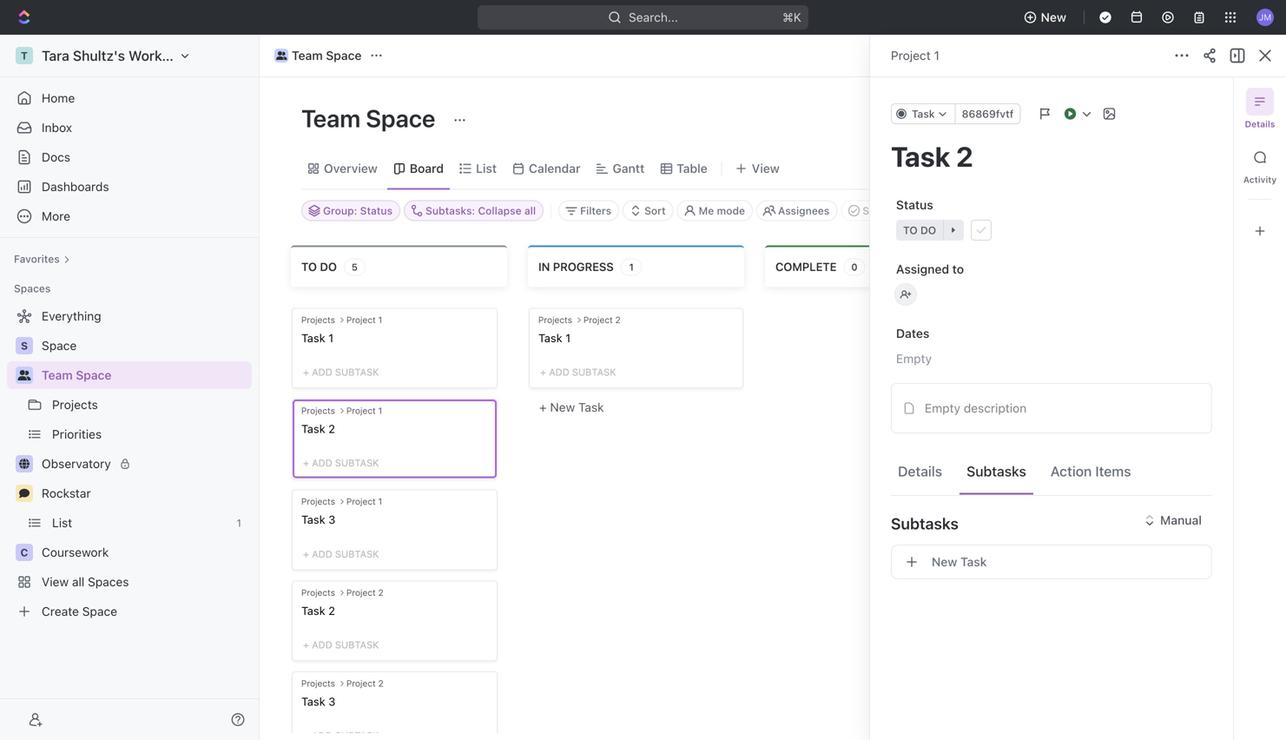 Task type: vqa. For each thing, say whether or not it's contained in the screenshot.


Task type: describe. For each thing, give the bounding box(es) containing it.
project 2 for task 2
[[347, 587, 384, 597]]

assignees
[[778, 205, 830, 217]]

progress
[[553, 260, 614, 273]]

subtask for ‎task 2
[[335, 458, 379, 469]]

view for view
[[752, 161, 780, 175]]

favorites
[[14, 253, 60, 265]]

to do button
[[891, 215, 1213, 246]]

priorities
[[52, 427, 102, 441]]

view button
[[729, 156, 786, 181]]

1 vertical spatial list link
[[52, 509, 230, 537]]

subtasks for subtasks button
[[967, 463, 1027, 480]]

‎task for ‎task 1
[[301, 331, 325, 344]]

3 for project 2
[[329, 695, 336, 708]]

favorites button
[[7, 248, 77, 269]]

view all spaces
[[42, 575, 129, 589]]

everything link
[[7, 302, 248, 330]]

subtasks button
[[891, 503, 1213, 545]]

+ for ‎task 2
[[303, 458, 309, 469]]

t
[[21, 50, 28, 62]]

space, , element
[[16, 337, 33, 354]]

automations button
[[1157, 43, 1247, 69]]

task 1
[[539, 331, 571, 344]]

collapse
[[478, 205, 522, 217]]

empty for empty
[[896, 351, 932, 366]]

project 2 for task 3
[[347, 678, 384, 688]]

tree inside sidebar navigation
[[7, 302, 252, 625]]

docs
[[42, 150, 70, 164]]

dates
[[896, 326, 930, 341]]

projects up ‎task 1
[[301, 315, 335, 325]]

team inside tree
[[42, 368, 73, 382]]

new task
[[932, 555, 987, 569]]

project 1 for ‎task 2
[[347, 406, 382, 416]]

user group image inside team space "link"
[[276, 51, 287, 60]]

task sidebar navigation tab list
[[1241, 88, 1280, 245]]

filters button
[[559, 200, 619, 221]]

0
[[852, 261, 858, 273]]

1 vertical spatial team
[[301, 104, 361, 132]]

projects down the ‎task 2
[[301, 497, 335, 507]]

rockstar
[[42, 486, 91, 500]]

coursework link
[[42, 539, 248, 566]]

subtask for task 2
[[335, 639, 379, 651]]

add for task 3
[[312, 548, 332, 560]]

⌘k
[[783, 10, 802, 24]]

subtasks button
[[960, 456, 1034, 487]]

coursework
[[42, 545, 109, 559]]

subtasks:
[[426, 205, 475, 217]]

task 3 for project 2
[[301, 695, 336, 708]]

task inside dropdown button
[[912, 108, 935, 120]]

projects down task 2
[[301, 678, 335, 688]]

empty button
[[891, 343, 1213, 374]]

group: status
[[323, 205, 393, 217]]

new button
[[1017, 3, 1077, 31]]

more button
[[7, 202, 252, 230]]

Search tasks... text field
[[1070, 198, 1244, 224]]

tara
[[42, 47, 69, 64]]

observatory link
[[42, 450, 248, 478]]

all inside sidebar navigation
[[72, 575, 84, 589]]

task inside button
[[961, 555, 987, 569]]

s
[[21, 340, 28, 352]]

tara shultz's workspace, , element
[[16, 47, 33, 64]]

empty description button
[[897, 394, 1207, 422]]

subtask for task 1
[[572, 367, 616, 378]]

automations
[[1165, 48, 1238, 63]]

0 horizontal spatial status
[[360, 205, 393, 217]]

‎task 1
[[301, 331, 334, 344]]

coursework, , element
[[16, 544, 33, 561]]

table
[[677, 161, 708, 175]]

table link
[[673, 156, 708, 181]]

manual
[[1161, 513, 1202, 527]]

empty description
[[925, 401, 1027, 415]]

0 vertical spatial team space
[[292, 48, 362, 63]]

‎task 2
[[301, 422, 335, 435]]

priorities link
[[52, 420, 248, 448]]

in progress
[[539, 260, 614, 273]]

0 horizontal spatial do
[[320, 260, 337, 273]]

inbox
[[42, 120, 72, 135]]

details inside task sidebar navigation tab list
[[1245, 119, 1276, 129]]

project 1 link
[[891, 48, 940, 63]]

home link
[[7, 84, 252, 112]]

gantt link
[[609, 156, 645, 181]]

1 horizontal spatial team space link
[[270, 45, 366, 66]]

me
[[699, 205, 714, 217]]

+ for task 3
[[303, 548, 309, 560]]

spaces inside view all spaces link
[[88, 575, 129, 589]]

docs link
[[7, 143, 252, 171]]

+ for task 1
[[540, 367, 546, 378]]

comment image
[[19, 488, 30, 499]]

space link
[[42, 332, 248, 360]]

project 1 for task 3
[[347, 497, 382, 507]]

Edit task name text field
[[891, 140, 1213, 173]]

projects up task 2
[[301, 587, 335, 597]]

subtasks for subtasks dropdown button
[[891, 514, 959, 533]]

2 for task 1
[[615, 315, 621, 325]]

show closed
[[863, 205, 926, 217]]

projects link
[[52, 391, 248, 419]]

observatory
[[42, 456, 111, 471]]

2 for task 3
[[378, 678, 384, 688]]

empty for empty description
[[925, 401, 961, 415]]

tara shultz's workspace
[[42, 47, 201, 64]]

task 3 for project 1
[[301, 513, 336, 526]]

assigned to
[[896, 262, 964, 276]]

+ add subtask for task 1
[[540, 367, 616, 378]]

0 horizontal spatial to
[[301, 260, 317, 273]]



Task type: locate. For each thing, give the bounding box(es) containing it.
subtasks: collapse all
[[426, 205, 536, 217]]

subtasks up 'new task'
[[891, 514, 959, 533]]

details
[[1245, 119, 1276, 129], [898, 463, 943, 480]]

jm
[[1259, 12, 1272, 22]]

1 vertical spatial task 3
[[301, 695, 336, 708]]

space
[[326, 48, 362, 63], [366, 104, 436, 132], [42, 338, 77, 353], [76, 368, 112, 382], [82, 604, 117, 618]]

2 vertical spatial project 2
[[347, 678, 384, 688]]

2 horizontal spatial new
[[1041, 10, 1067, 24]]

86869fvtf
[[962, 108, 1014, 120]]

action items button
[[1044, 456, 1139, 487]]

0 vertical spatial view
[[752, 161, 780, 175]]

1 vertical spatial all
[[72, 575, 84, 589]]

add down ‎task 1
[[312, 367, 332, 378]]

search...
[[629, 10, 678, 24]]

view inside sidebar navigation
[[42, 575, 69, 589]]

1 vertical spatial team space link
[[42, 361, 248, 389]]

1
[[934, 48, 940, 63], [629, 261, 634, 273], [378, 315, 382, 325], [329, 331, 334, 344], [566, 331, 571, 344], [378, 406, 382, 416], [378, 497, 382, 507], [237, 517, 241, 529]]

new for new
[[1041, 10, 1067, 24]]

1 vertical spatial project 2
[[347, 587, 384, 597]]

new inside button
[[932, 555, 958, 569]]

0 horizontal spatial user group image
[[18, 370, 31, 380]]

0 horizontal spatial list
[[52, 516, 72, 530]]

board
[[410, 161, 444, 175]]

add up task 2
[[312, 548, 332, 560]]

projects
[[301, 315, 335, 325], [539, 315, 572, 325], [52, 397, 98, 412], [301, 406, 335, 416], [301, 497, 335, 507], [301, 587, 335, 597], [301, 678, 335, 688]]

description
[[964, 401, 1027, 415]]

0 vertical spatial new
[[1041, 10, 1067, 24]]

to down closed
[[903, 224, 918, 236]]

+ for task 2
[[303, 639, 309, 651]]

0 vertical spatial do
[[921, 224, 937, 236]]

+ for ‎task 1
[[303, 367, 309, 378]]

1 horizontal spatial status
[[896, 198, 934, 212]]

2 vertical spatial team
[[42, 368, 73, 382]]

subtask up + new task
[[572, 367, 616, 378]]

subtasks down description
[[967, 463, 1027, 480]]

1 task 3 from the top
[[301, 513, 336, 526]]

1 horizontal spatial list link
[[473, 156, 497, 181]]

me mode
[[699, 205, 745, 217]]

‎task for ‎task 2
[[301, 422, 325, 435]]

0 horizontal spatial details
[[898, 463, 943, 480]]

add for ‎task 1
[[312, 367, 332, 378]]

list link
[[473, 156, 497, 181], [52, 509, 230, 537]]

3
[[329, 513, 336, 526], [329, 695, 336, 708]]

1 horizontal spatial details
[[1245, 119, 1276, 129]]

86869fvtf button
[[955, 103, 1021, 124]]

+ add subtask for task 2
[[303, 639, 379, 651]]

spaces
[[14, 282, 51, 294], [88, 575, 129, 589]]

2 ‎task from the top
[[301, 422, 325, 435]]

spaces up create space link
[[88, 575, 129, 589]]

add for task 2
[[312, 639, 332, 651]]

add for task 1
[[549, 367, 570, 378]]

details button
[[891, 456, 950, 487]]

empty
[[896, 351, 932, 366], [925, 401, 961, 415]]

calendar
[[529, 161, 581, 175]]

0 horizontal spatial all
[[72, 575, 84, 589]]

subtask up task 2
[[335, 548, 379, 560]]

subtasks
[[967, 463, 1027, 480], [891, 514, 959, 533]]

1 vertical spatial do
[[320, 260, 337, 273]]

list up subtasks: collapse all
[[476, 161, 497, 175]]

1 ‎task from the top
[[301, 331, 325, 344]]

+ add subtask down the ‎task 2
[[303, 458, 379, 469]]

spaces down the favorites
[[14, 282, 51, 294]]

+ add subtask for task 3
[[303, 548, 379, 560]]

list down the rockstar
[[52, 516, 72, 530]]

do left 5
[[320, 260, 337, 273]]

activity
[[1244, 175, 1277, 185]]

view all spaces link
[[7, 568, 248, 596]]

jm button
[[1252, 3, 1280, 31]]

0 vertical spatial team
[[292, 48, 323, 63]]

2 for task 2
[[378, 587, 384, 597]]

1 horizontal spatial all
[[525, 205, 536, 217]]

0 vertical spatial 3
[[329, 513, 336, 526]]

+ add subtask down task 2
[[303, 639, 379, 651]]

filters
[[580, 205, 612, 217]]

0 vertical spatial project 2
[[584, 315, 621, 325]]

to
[[903, 224, 918, 236], [301, 260, 317, 273], [953, 262, 964, 276]]

0 vertical spatial all
[[525, 205, 536, 217]]

overview link
[[321, 156, 378, 181]]

project 1 for ‎task 1
[[347, 315, 382, 325]]

+ add subtask down ‎task 1
[[303, 367, 379, 378]]

gantt
[[613, 161, 645, 175]]

1 vertical spatial user group image
[[18, 370, 31, 380]]

new inside button
[[1041, 10, 1067, 24]]

to right assigned at the top right
[[953, 262, 964, 276]]

1 vertical spatial to do
[[301, 260, 337, 273]]

add for ‎task 2
[[312, 458, 332, 469]]

inbox link
[[7, 114, 252, 142]]

+ add subtask for ‎task 2
[[303, 458, 379, 469]]

status right the show
[[896, 198, 934, 212]]

to do
[[903, 224, 937, 236], [301, 260, 337, 273]]

team space link inside sidebar navigation
[[42, 361, 248, 389]]

project 2
[[584, 315, 621, 325], [347, 587, 384, 597], [347, 678, 384, 688]]

new
[[1041, 10, 1067, 24], [550, 400, 575, 414], [932, 555, 958, 569]]

subtask down the ‎task 2
[[335, 458, 379, 469]]

to inside dropdown button
[[903, 224, 918, 236]]

0 vertical spatial subtasks
[[967, 463, 1027, 480]]

all up create space
[[72, 575, 84, 589]]

sort
[[645, 205, 666, 217]]

projects up priorities
[[52, 397, 98, 412]]

do inside dropdown button
[[921, 224, 937, 236]]

tree containing everything
[[7, 302, 252, 625]]

1 vertical spatial 3
[[329, 695, 336, 708]]

team space
[[292, 48, 362, 63], [301, 104, 441, 132], [42, 368, 112, 382]]

empty down the 'dates'
[[896, 351, 932, 366]]

status right group:
[[360, 205, 393, 217]]

calendar link
[[526, 156, 581, 181]]

to left 5
[[301, 260, 317, 273]]

1 vertical spatial new
[[550, 400, 575, 414]]

list link up subtasks: collapse all
[[473, 156, 497, 181]]

tree
[[7, 302, 252, 625]]

0 vertical spatial to do
[[903, 224, 937, 236]]

details inside button
[[898, 463, 943, 480]]

subtask up the ‎task 2
[[335, 367, 379, 378]]

subtasks inside dropdown button
[[891, 514, 959, 533]]

1 3 from the top
[[329, 513, 336, 526]]

add down task 1
[[549, 367, 570, 378]]

board link
[[406, 156, 444, 181]]

0 vertical spatial empty
[[896, 351, 932, 366]]

closed
[[893, 205, 926, 217]]

sort button
[[623, 200, 674, 221]]

action
[[1051, 463, 1092, 480]]

view up assignees 'button'
[[752, 161, 780, 175]]

projects up the ‎task 2
[[301, 406, 335, 416]]

me mode button
[[677, 200, 753, 221]]

list link down rockstar link
[[52, 509, 230, 537]]

2 vertical spatial team space
[[42, 368, 112, 382]]

1 vertical spatial ‎task
[[301, 422, 325, 435]]

1 horizontal spatial do
[[921, 224, 937, 236]]

1 horizontal spatial new
[[932, 555, 958, 569]]

1 horizontal spatial view
[[752, 161, 780, 175]]

add down task 2
[[312, 639, 332, 651]]

1 horizontal spatial subtasks
[[967, 463, 1027, 480]]

projects up task 1
[[539, 315, 572, 325]]

user group image inside sidebar navigation
[[18, 370, 31, 380]]

2
[[615, 315, 621, 325], [329, 422, 335, 435], [378, 587, 384, 597], [329, 604, 335, 617], [378, 678, 384, 688]]

0 vertical spatial ‎task
[[301, 331, 325, 344]]

show closed button
[[841, 200, 934, 221]]

details left subtasks button
[[898, 463, 943, 480]]

1 horizontal spatial to do
[[903, 224, 937, 236]]

0 vertical spatial team space link
[[270, 45, 366, 66]]

2 3 from the top
[[329, 695, 336, 708]]

subtask down task 2
[[335, 639, 379, 651]]

user group image
[[276, 51, 287, 60], [18, 370, 31, 380]]

view for view all spaces
[[42, 575, 69, 589]]

in
[[539, 260, 550, 273]]

globe image
[[19, 459, 30, 469]]

create space
[[42, 604, 117, 618]]

new for new task
[[932, 555, 958, 569]]

empty inside button
[[925, 401, 961, 415]]

project
[[891, 48, 931, 63], [347, 315, 376, 325], [584, 315, 613, 325], [347, 406, 376, 416], [347, 497, 376, 507], [347, 587, 376, 597], [347, 678, 376, 688]]

2 horizontal spatial to
[[953, 262, 964, 276]]

to do down closed
[[903, 224, 937, 236]]

1 vertical spatial empty
[[925, 401, 961, 415]]

0 horizontal spatial to do
[[301, 260, 337, 273]]

1 vertical spatial spaces
[[88, 575, 129, 589]]

team space inside sidebar navigation
[[42, 368, 112, 382]]

5
[[352, 261, 358, 273]]

create space link
[[7, 598, 248, 625]]

new task button
[[891, 545, 1213, 579]]

1 vertical spatial team space
[[301, 104, 441, 132]]

view button
[[729, 148, 786, 189]]

view up create
[[42, 575, 69, 589]]

1 vertical spatial details
[[898, 463, 943, 480]]

0 vertical spatial user group image
[[276, 51, 287, 60]]

0 horizontal spatial view
[[42, 575, 69, 589]]

add down the ‎task 2
[[312, 458, 332, 469]]

+ add subtask for ‎task 1
[[303, 367, 379, 378]]

show
[[863, 205, 890, 217]]

dashboards
[[42, 179, 109, 194]]

0 horizontal spatial new
[[550, 400, 575, 414]]

0 vertical spatial task 3
[[301, 513, 336, 526]]

empty inside dropdown button
[[896, 351, 932, 366]]

1 horizontal spatial spaces
[[88, 575, 129, 589]]

all right collapse
[[525, 205, 536, 217]]

0 vertical spatial list link
[[473, 156, 497, 181]]

+ add subtask up task 2
[[303, 548, 379, 560]]

hide button
[[949, 200, 986, 221]]

group:
[[323, 205, 357, 217]]

rockstar link
[[42, 480, 248, 507]]

0 vertical spatial spaces
[[14, 282, 51, 294]]

workspace
[[129, 47, 201, 64]]

overview
[[324, 161, 378, 175]]

to do inside to do dropdown button
[[903, 224, 937, 236]]

home
[[42, 91, 75, 105]]

1 horizontal spatial to
[[903, 224, 918, 236]]

shultz's
[[73, 47, 125, 64]]

3 for project 1
[[329, 513, 336, 526]]

0 horizontal spatial list link
[[52, 509, 230, 537]]

sidebar navigation
[[0, 35, 263, 740]]

1 vertical spatial list
[[52, 516, 72, 530]]

project 2 for task 1
[[584, 315, 621, 325]]

1 vertical spatial view
[[42, 575, 69, 589]]

view inside button
[[752, 161, 780, 175]]

assignees button
[[757, 200, 838, 221]]

projects inside sidebar navigation
[[52, 397, 98, 412]]

to do left 5
[[301, 260, 337, 273]]

mode
[[717, 205, 745, 217]]

action items
[[1051, 463, 1132, 480]]

0 horizontal spatial subtasks
[[891, 514, 959, 533]]

1 inside sidebar navigation
[[237, 517, 241, 529]]

subtask for ‎task 1
[[335, 367, 379, 378]]

subtask
[[335, 367, 379, 378], [572, 367, 616, 378], [335, 458, 379, 469], [335, 548, 379, 560], [335, 639, 379, 651]]

assigned
[[896, 262, 950, 276]]

1 horizontal spatial user group image
[[276, 51, 287, 60]]

task button
[[891, 103, 956, 124]]

empty left description
[[925, 401, 961, 415]]

‎task
[[301, 331, 325, 344], [301, 422, 325, 435]]

2 task 3 from the top
[[301, 695, 336, 708]]

subtask for task 3
[[335, 548, 379, 560]]

2 vertical spatial new
[[932, 555, 958, 569]]

0 vertical spatial list
[[476, 161, 497, 175]]

create
[[42, 604, 79, 618]]

hide
[[956, 205, 979, 217]]

0 vertical spatial details
[[1245, 119, 1276, 129]]

complete
[[776, 260, 837, 273]]

details up activity
[[1245, 119, 1276, 129]]

list inside tree
[[52, 516, 72, 530]]

c
[[20, 546, 28, 559]]

+ add subtask
[[303, 367, 379, 378], [540, 367, 616, 378], [303, 458, 379, 469], [303, 548, 379, 560], [303, 639, 379, 651]]

do down closed
[[921, 224, 937, 236]]

add
[[312, 367, 332, 378], [549, 367, 570, 378], [312, 458, 332, 469], [312, 548, 332, 560], [312, 639, 332, 651]]

subtasks inside button
[[967, 463, 1027, 480]]

0 horizontal spatial team space link
[[42, 361, 248, 389]]

+
[[303, 367, 309, 378], [540, 367, 546, 378], [539, 400, 547, 414], [303, 458, 309, 469], [303, 548, 309, 560], [303, 639, 309, 651]]

1 vertical spatial subtasks
[[891, 514, 959, 533]]

items
[[1096, 463, 1132, 480]]

more
[[42, 209, 70, 223]]

0 horizontal spatial spaces
[[14, 282, 51, 294]]

1 horizontal spatial list
[[476, 161, 497, 175]]

+ add subtask up + new task
[[540, 367, 616, 378]]



